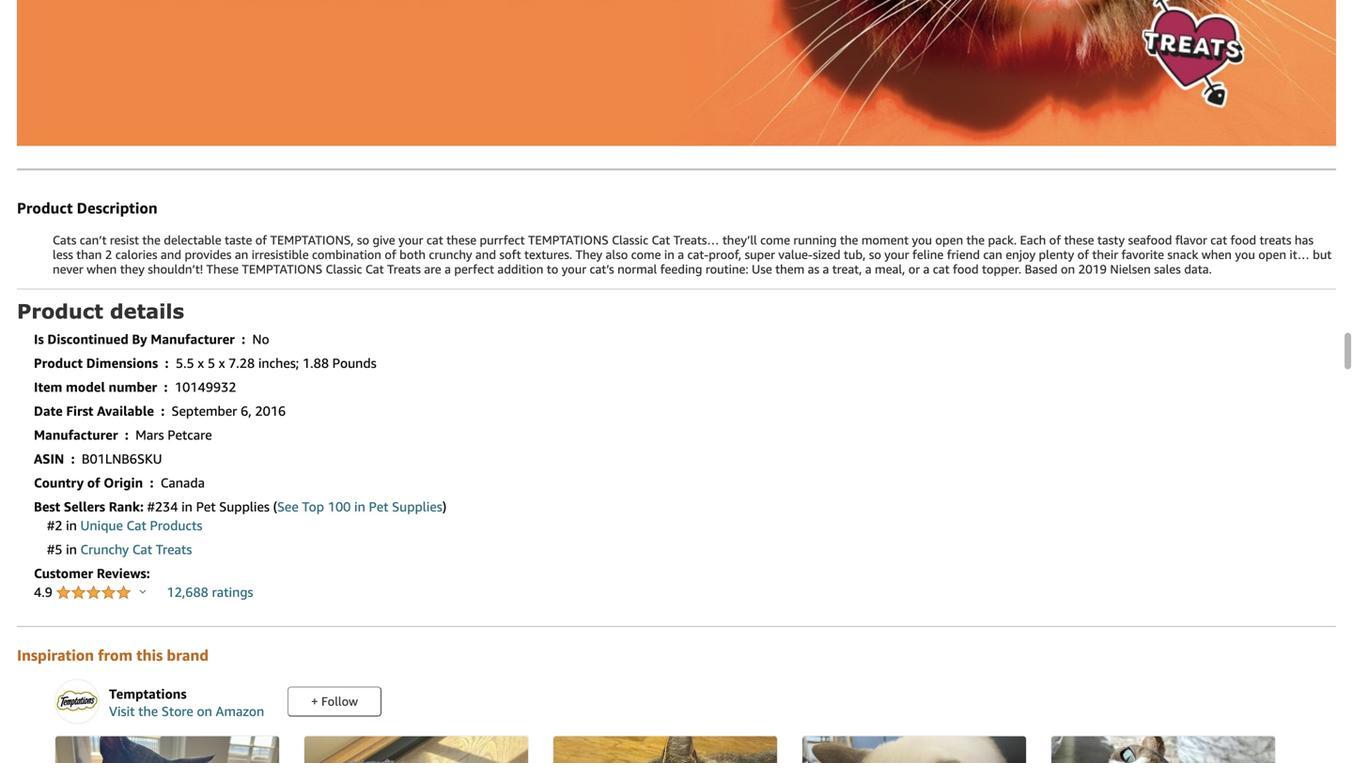 Task type: vqa. For each thing, say whether or not it's contained in the screenshot.


Task type: locate. For each thing, give the bounding box(es) containing it.
0 horizontal spatial and
[[161, 248, 181, 262]]

1 vertical spatial treats
[[156, 542, 192, 558]]

reviews:
[[97, 566, 150, 582]]

so left give
[[357, 233, 369, 248]]

2 x from the left
[[219, 356, 225, 371]]

description
[[77, 199, 158, 217]]

treats inside cats can't resist the delectable taste of temptations, so give your cat these purrfect temptations classic cat treats… they'll come running the moment you open the pack. each of these tasty seafood flavor cat food treats has less than 2 calories and provides an irresistible combination of both crunchy and soft textures. they also come in a cat-proof, super value-sized tub, so your feline friend can enjoy plenty of their favorite snack when you open it… but never when they shouldn't! these temptations classic cat treats are a perfect addition to your cat's normal feeding routine: use them as a treat, a meal, or a cat food topper. based on 2019 nielsen sales data.
[[387, 262, 421, 277]]

of right each
[[1049, 233, 1061, 248]]

0 horizontal spatial open
[[935, 233, 963, 248]]

x
[[198, 356, 204, 371], [219, 356, 225, 371]]

1 horizontal spatial x
[[219, 356, 225, 371]]

1 horizontal spatial pet
[[369, 500, 389, 515]]

calories
[[115, 248, 157, 262]]

pet
[[196, 500, 216, 515], [369, 500, 389, 515]]

classic up normal
[[612, 233, 648, 248]]

so right tub,
[[869, 248, 881, 262]]

no
[[252, 332, 269, 347]]

are
[[424, 262, 441, 277]]

in right #2
[[66, 518, 77, 534]]

of left their on the top
[[1077, 248, 1089, 262]]

the down temptations
[[138, 704, 158, 720]]

treats inside product details is discontinued by manufacturer                                     ‏                                         :                                     ‎ no product dimensions                                     ‏                                         :                                     ‎ 5.5 x 5 x 7.28 inches; 1.88 pounds item model number                                     ‏                                         :                                     ‎ 10149932 date first available                                     ‏                                         :                                     ‎ september 6, 2016 manufacturer                                     ‏                                         :                                     ‎ mars petcare asin                                     ‏                                         :                                     ‎ b01lnb6sku country of origin                                     ‏                                         :                                     ‎ canada best sellers rank: #234 in pet supplies ( see top 100 in pet supplies ) #2 in unique cat products #5 in crunchy cat treats
[[156, 542, 192, 558]]

product up item
[[34, 356, 83, 371]]

nielsen
[[1110, 262, 1151, 277]]

0 horizontal spatial you
[[912, 233, 932, 248]]

0 horizontal spatial when
[[87, 262, 117, 277]]

in right 100
[[354, 500, 365, 515]]

0 horizontal spatial food
[[953, 262, 979, 277]]

cat-
[[687, 248, 709, 262]]

never
[[53, 262, 83, 277]]

1 horizontal spatial cat
[[933, 262, 950, 277]]

product
[[17, 199, 73, 217], [17, 300, 103, 323], [34, 356, 83, 371]]

treats
[[387, 262, 421, 277], [156, 542, 192, 558]]

proof,
[[709, 248, 741, 262]]

they
[[576, 248, 602, 262]]

september
[[172, 404, 237, 419]]

1 horizontal spatial classic
[[612, 233, 648, 248]]

asin
[[34, 452, 64, 467]]

1.88
[[303, 356, 329, 371]]

food left 'can'
[[953, 262, 979, 277]]

7.28
[[228, 356, 255, 371]]

so
[[357, 233, 369, 248], [869, 248, 881, 262]]

the up treat,
[[840, 233, 858, 248]]

1 horizontal spatial you
[[1235, 248, 1255, 262]]

100
[[328, 500, 351, 515]]

6,
[[241, 404, 252, 419]]

when right snack
[[1202, 248, 1232, 262]]

and left soft
[[475, 248, 496, 262]]

)
[[442, 500, 447, 515]]

when
[[1202, 248, 1232, 262], [87, 262, 117, 277]]

0 horizontal spatial x
[[198, 356, 204, 371]]

0 vertical spatial treats
[[387, 262, 421, 277]]

cat
[[426, 233, 443, 248], [1211, 233, 1227, 248], [933, 262, 950, 277]]

customer
[[34, 566, 93, 582]]

1 vertical spatial on
[[197, 704, 212, 720]]

supplies left (
[[219, 500, 270, 515]]

come up use
[[760, 233, 790, 248]]

pounds
[[332, 356, 376, 371]]

1 supplies from the left
[[219, 500, 270, 515]]

x right 5
[[219, 356, 225, 371]]

1 pet from the left
[[196, 500, 216, 515]]

0 vertical spatial product
[[17, 199, 73, 217]]

give
[[373, 233, 395, 248]]

: left no
[[242, 332, 245, 347]]

cat's
[[590, 262, 614, 277]]

#2
[[47, 518, 62, 534]]

‏ left 5.5
[[162, 356, 162, 371]]

sales
[[1154, 262, 1181, 277]]

cat left treats…
[[652, 233, 670, 248]]

is
[[34, 332, 44, 347]]

you up 'or'
[[912, 233, 932, 248]]

x left 5
[[198, 356, 204, 371]]

list
[[55, 736, 1353, 764]]

1 vertical spatial food
[[953, 262, 979, 277]]

store
[[161, 704, 193, 720]]

of up sellers
[[87, 476, 100, 491]]

details
[[110, 300, 184, 323]]

supplies right 100
[[392, 500, 442, 515]]

inspiration from this brand
[[17, 647, 209, 665]]

irresistible
[[252, 248, 309, 262]]

origin
[[104, 476, 143, 491]]

2 supplies from the left
[[392, 500, 442, 515]]

0 vertical spatial food
[[1231, 233, 1256, 248]]

‎
[[249, 332, 249, 347], [172, 356, 172, 371], [171, 380, 171, 395], [168, 404, 168, 419], [132, 428, 132, 443], [78, 452, 78, 467], [157, 476, 157, 491]]

of
[[255, 233, 267, 248], [1049, 233, 1061, 248], [385, 248, 396, 262], [1077, 248, 1089, 262], [87, 476, 100, 491]]

in left cat-
[[664, 248, 675, 262]]

you left treats
[[1235, 248, 1255, 262]]

super
[[745, 248, 775, 262]]

manufacturer up 5.5
[[151, 332, 235, 347]]

1 horizontal spatial temptations
[[528, 233, 609, 248]]

1 horizontal spatial so
[[869, 248, 881, 262]]

1 horizontal spatial supplies
[[392, 500, 442, 515]]

1 horizontal spatial manufacturer
[[151, 332, 235, 347]]

on inside cats can't resist the delectable taste of temptations, so give your cat these purrfect temptations classic cat treats… they'll come running the moment you open the pack. each of these tasty seafood flavor cat food treats has less than 2 calories and provides an irresistible combination of both crunchy and soft textures. they also come in a cat-proof, super value-sized tub, so your feline friend can enjoy plenty of their favorite snack when you open it… but never when they shouldn't! these temptations classic cat treats are a perfect addition to your cat's normal feeding routine: use them as a treat, a meal, or a cat food topper. based on 2019 nielsen sales data.
[[1061, 262, 1075, 277]]

0 horizontal spatial come
[[631, 248, 661, 262]]

0 horizontal spatial pet
[[196, 500, 216, 515]]

them
[[775, 262, 805, 277]]

favorite
[[1121, 248, 1164, 262]]

open left the it…
[[1258, 248, 1286, 262]]

0 horizontal spatial these
[[446, 233, 476, 248]]

open
[[935, 233, 963, 248], [1258, 248, 1286, 262]]

and right calories
[[161, 248, 181, 262]]

on inside temptations visit the store on amazon
[[197, 704, 212, 720]]

‎ left no
[[249, 332, 249, 347]]

5.5
[[176, 356, 194, 371]]

a right are on the left top of page
[[445, 262, 451, 277]]

your right to
[[562, 262, 586, 277]]

flavor
[[1175, 233, 1207, 248]]

rank:
[[109, 500, 144, 515]]

treats down the products
[[156, 542, 192, 558]]

0 horizontal spatial on
[[197, 704, 212, 720]]

your left feline
[[885, 248, 909, 262]]

1 vertical spatial product
[[17, 300, 103, 323]]

1 horizontal spatial and
[[475, 248, 496, 262]]

of inside product details is discontinued by manufacturer                                     ‏                                         :                                     ‎ no product dimensions                                     ‏                                         :                                     ‎ 5.5 x 5 x 7.28 inches; 1.88 pounds item model number                                     ‏                                         :                                     ‎ 10149932 date first available                                     ‏                                         :                                     ‎ september 6, 2016 manufacturer                                     ‏                                         :                                     ‎ mars petcare asin                                     ‏                                         :                                     ‎ b01lnb6sku country of origin                                     ‏                                         :                                     ‎ canada best sellers rank: #234 in pet supplies ( see top 100 in pet supplies ) #2 in unique cat products #5 in crunchy cat treats
[[87, 476, 100, 491]]

0 vertical spatial classic
[[612, 233, 648, 248]]

plenty
[[1039, 248, 1074, 262]]

cat down the unique cat products 'link'
[[132, 542, 152, 558]]

‏ right asin
[[68, 452, 68, 467]]

on left 2019
[[1061, 262, 1075, 277]]

food
[[1231, 233, 1256, 248], [953, 262, 979, 277]]

seafood
[[1128, 233, 1172, 248]]

has
[[1295, 233, 1314, 248]]

product up is
[[17, 300, 103, 323]]

1 these from the left
[[446, 233, 476, 248]]

1 vertical spatial classic
[[326, 262, 362, 277]]

delectable
[[164, 233, 221, 248]]

less
[[53, 248, 73, 262]]

pet right 100
[[369, 500, 389, 515]]

: left "mars"
[[125, 428, 129, 443]]

canada
[[161, 476, 205, 491]]

food left treats
[[1231, 233, 1256, 248]]

popover image
[[140, 590, 146, 595]]

manufacturer down first
[[34, 428, 118, 443]]

+
[[311, 695, 318, 710]]

cat right 'flavor' on the top of page
[[1211, 233, 1227, 248]]

1 horizontal spatial on
[[1061, 262, 1075, 277]]

on right store
[[197, 704, 212, 720]]

1 x from the left
[[198, 356, 204, 371]]

temptations down temptations,
[[242, 262, 322, 277]]

purrfect
[[480, 233, 525, 248]]

+ follow button
[[288, 688, 382, 718]]

1 horizontal spatial treats
[[387, 262, 421, 277]]

open left 'can'
[[935, 233, 963, 248]]

these left tasty
[[1064, 233, 1094, 248]]

your right give
[[399, 233, 423, 248]]

cats
[[53, 233, 76, 248]]

2 these from the left
[[1064, 233, 1094, 248]]

come right "also"
[[631, 248, 661, 262]]

1 vertical spatial manufacturer
[[34, 428, 118, 443]]

1 horizontal spatial these
[[1064, 233, 1094, 248]]

by
[[132, 332, 147, 347]]

when down the can't
[[87, 262, 117, 277]]

dimensions
[[86, 356, 158, 371]]

classic down temptations,
[[326, 262, 362, 277]]

#5
[[47, 542, 62, 558]]

see
[[277, 500, 299, 515]]

routine:
[[706, 262, 749, 277]]

in up the products
[[181, 500, 193, 515]]

: left 5.5
[[165, 356, 169, 371]]

treats left are on the left top of page
[[387, 262, 421, 277]]

feline
[[912, 248, 944, 262]]

pet down canada
[[196, 500, 216, 515]]

tub,
[[844, 248, 866, 262]]

sized
[[813, 248, 841, 262]]

best
[[34, 500, 60, 515]]

moment
[[862, 233, 909, 248]]

in
[[664, 248, 675, 262], [181, 500, 193, 515], [354, 500, 365, 515], [66, 518, 77, 534], [66, 542, 77, 558]]

2 horizontal spatial cat
[[1211, 233, 1227, 248]]

cats can't resist the delectable taste of temptations, so give your cat these purrfect temptations classic cat treats… they'll come running the moment you open the pack. each of these tasty seafood flavor cat food treats has less than 2 calories and provides an irresistible combination of both crunchy and soft textures. they also come in a cat-proof, super value-sized tub, so your feline friend can enjoy plenty of their favorite snack when you open it… but never when they shouldn't! these temptations classic cat treats are a perfect addition to your cat's normal feeding routine: use them as a treat, a meal, or a cat food topper. based on 2019 nielsen sales data.
[[53, 233, 1332, 277]]

cat right both
[[426, 233, 443, 248]]

0 horizontal spatial treats
[[156, 542, 192, 558]]

cat
[[652, 233, 670, 248], [365, 262, 384, 277], [126, 518, 146, 534], [132, 542, 152, 558]]

these up the perfect
[[446, 233, 476, 248]]

cats lose their cool image
[[17, 0, 1336, 146]]

2 pet from the left
[[369, 500, 389, 515]]

cat right 'or'
[[933, 262, 950, 277]]

manufacturer
[[151, 332, 235, 347], [34, 428, 118, 443]]

‏
[[238, 332, 238, 347], [162, 356, 162, 371], [161, 380, 161, 395], [157, 404, 157, 419], [121, 428, 121, 443], [68, 452, 68, 467], [146, 476, 146, 491]]

product up cats
[[17, 199, 73, 217]]

1 vertical spatial temptations
[[242, 262, 322, 277]]

feeding
[[660, 262, 702, 277]]

temptations up to
[[528, 233, 609, 248]]

to
[[547, 262, 558, 277]]

: up #234
[[150, 476, 154, 491]]

0 horizontal spatial supplies
[[219, 500, 270, 515]]

0 vertical spatial on
[[1061, 262, 1075, 277]]



Task type: describe. For each thing, give the bounding box(es) containing it.
: right asin
[[71, 452, 75, 467]]

pack.
[[988, 233, 1017, 248]]

first
[[66, 404, 93, 419]]

1 horizontal spatial open
[[1258, 248, 1286, 262]]

‎ up petcare
[[168, 404, 168, 419]]

temptations visit the store on amazon
[[109, 687, 264, 720]]

provides
[[185, 248, 232, 262]]

they'll
[[722, 233, 757, 248]]

treat,
[[832, 262, 862, 277]]

unique
[[80, 518, 123, 534]]

in right the #5
[[66, 542, 77, 558]]

brand
[[167, 647, 209, 665]]

1 horizontal spatial your
[[562, 262, 586, 277]]

‎ up #234
[[157, 476, 157, 491]]

of right taste
[[255, 233, 267, 248]]

model
[[66, 380, 105, 395]]

sellers
[[64, 500, 105, 515]]

treats
[[1260, 233, 1292, 248]]

cat down rank:
[[126, 518, 146, 534]]

‏ right origin
[[146, 476, 146, 491]]

data.
[[1184, 262, 1212, 277]]

‏ up "mars"
[[157, 404, 157, 419]]

a right as at the top right of page
[[823, 262, 829, 277]]

item
[[34, 380, 62, 395]]

cat down give
[[365, 262, 384, 277]]

based
[[1025, 262, 1058, 277]]

the right "resist"
[[142, 233, 161, 248]]

0 horizontal spatial temptations
[[242, 262, 322, 277]]

topper.
[[982, 262, 1022, 277]]

‏ right number
[[161, 380, 161, 395]]

value-
[[778, 248, 813, 262]]

amazon
[[216, 704, 264, 720]]

these
[[206, 262, 239, 277]]

: right number
[[164, 380, 168, 395]]

12,688 ratings
[[167, 585, 253, 601]]

the inside temptations visit the store on amazon
[[138, 704, 158, 720]]

both
[[400, 248, 426, 262]]

: up "mars"
[[161, 404, 165, 419]]

number
[[109, 380, 157, 395]]

inches;
[[258, 356, 299, 371]]

shouldn't!
[[148, 262, 203, 277]]

also
[[606, 248, 628, 262]]

combination
[[312, 248, 381, 262]]

they
[[120, 262, 145, 277]]

treats…
[[673, 233, 719, 248]]

4.9
[[34, 585, 56, 601]]

‎ left "mars"
[[132, 428, 132, 443]]

2 horizontal spatial your
[[885, 248, 909, 262]]

country
[[34, 476, 84, 491]]

can
[[983, 248, 1002, 262]]

each
[[1020, 233, 1046, 248]]

unique cat products link
[[80, 518, 202, 534]]

1 and from the left
[[161, 248, 181, 262]]

visit
[[109, 704, 135, 720]]

customer reviews:
[[34, 566, 150, 582]]

see top 100 in pet supplies link
[[277, 500, 442, 515]]

products
[[150, 518, 202, 534]]

0 vertical spatial temptations
[[528, 233, 609, 248]]

temptations link
[[109, 687, 275, 706]]

available
[[97, 404, 154, 419]]

1 horizontal spatial come
[[760, 233, 790, 248]]

inspiration
[[17, 647, 94, 665]]

(
[[273, 500, 277, 515]]

a left cat-
[[678, 248, 684, 262]]

b01lnb6sku
[[82, 452, 162, 467]]

‎ left 10149932
[[171, 380, 171, 395]]

‎ right asin
[[78, 452, 78, 467]]

tasty
[[1097, 233, 1125, 248]]

0 horizontal spatial so
[[357, 233, 369, 248]]

product for details
[[17, 300, 103, 323]]

1 horizontal spatial food
[[1231, 233, 1256, 248]]

a right treat,
[[865, 262, 872, 277]]

in inside cats can't resist the delectable taste of temptations, so give your cat these purrfect temptations classic cat treats… they'll come running the moment you open the pack. each of these tasty seafood flavor cat food treats has less than 2 calories and provides an irresistible combination of both crunchy and soft textures. they also come in a cat-proof, super value-sized tub, so your feline friend can enjoy plenty of their favorite snack when you open it… but never when they shouldn't! these temptations classic cat treats are a perfect addition to your cat's normal feeding routine: use them as a treat, a meal, or a cat food topper. based on 2019 nielsen sales data.
[[664, 248, 675, 262]]

0 horizontal spatial your
[[399, 233, 423, 248]]

4.9 button
[[34, 585, 146, 603]]

12,688 ratings link
[[167, 585, 253, 601]]

a right 'or'
[[923, 262, 930, 277]]

0 horizontal spatial manufacturer
[[34, 428, 118, 443]]

2016
[[255, 404, 286, 419]]

from
[[98, 647, 133, 665]]

visit the store on amazon link
[[109, 704, 275, 720]]

product description
[[17, 199, 158, 217]]

meal,
[[875, 262, 905, 277]]

‏ left no
[[238, 332, 238, 347]]

2 and from the left
[[475, 248, 496, 262]]

#234
[[147, 500, 178, 515]]

snack
[[1168, 248, 1198, 262]]

normal
[[617, 262, 657, 277]]

can't
[[80, 233, 107, 248]]

0 vertical spatial manufacturer
[[151, 332, 235, 347]]

product for description
[[17, 199, 73, 217]]

of left both
[[385, 248, 396, 262]]

crunchy
[[80, 542, 129, 558]]

‏ up b01lnb6sku
[[121, 428, 121, 443]]

crunchy cat treats link
[[80, 542, 192, 558]]

running
[[793, 233, 837, 248]]

1 horizontal spatial when
[[1202, 248, 1232, 262]]

0 horizontal spatial cat
[[426, 233, 443, 248]]

soft
[[499, 248, 521, 262]]

date
[[34, 404, 63, 419]]

perfect
[[454, 262, 494, 277]]

0 horizontal spatial classic
[[326, 262, 362, 277]]

this
[[137, 647, 163, 665]]

addition
[[497, 262, 543, 277]]

2 vertical spatial product
[[34, 356, 83, 371]]

2
[[105, 248, 112, 262]]

+ follow
[[311, 695, 358, 710]]

follow
[[321, 695, 358, 710]]

but
[[1313, 248, 1332, 262]]

an
[[235, 248, 248, 262]]

use
[[752, 262, 772, 277]]

petcare
[[167, 428, 212, 443]]

the left "pack."
[[967, 233, 985, 248]]

‎ left 5.5
[[172, 356, 172, 371]]



